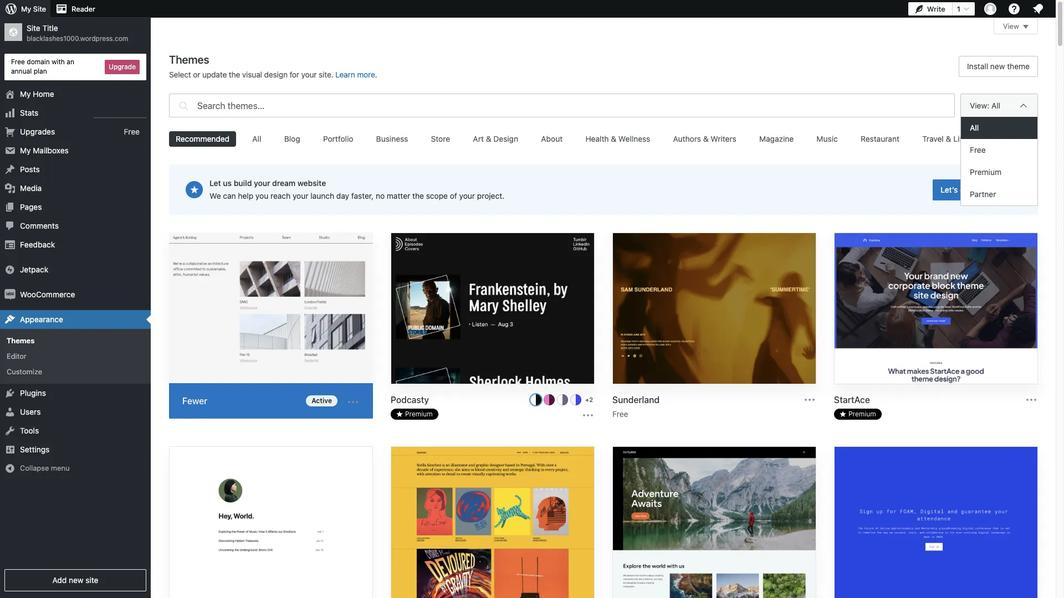 Task type: locate. For each thing, give the bounding box(es) containing it.
posts link
[[0, 160, 151, 179]]

upgrade
[[109, 63, 136, 71]]

img image
[[4, 264, 16, 275], [4, 289, 16, 300]]

customize
[[7, 368, 42, 376]]

0 vertical spatial the
[[229, 70, 240, 79]]

& for writers
[[704, 134, 709, 144]]

& right health
[[611, 134, 617, 144]]

let's get started link
[[933, 179, 1008, 200]]

pages
[[20, 202, 42, 212]]

2 img image from the top
[[4, 289, 16, 300]]

premium up get started
[[970, 167, 1002, 177]]

users
[[20, 408, 41, 417]]

1 vertical spatial all
[[970, 123, 979, 133]]

premium down startace
[[849, 411, 877, 419]]

all inside button
[[253, 134, 261, 144]]

all inside list box
[[970, 123, 979, 133]]

blacklashes1000.wordpress.com
[[27, 34, 128, 43]]

comments link
[[0, 217, 151, 235]]

you
[[256, 191, 269, 201]]

all up lifestyle
[[970, 123, 979, 133]]

2 vertical spatial my
[[20, 146, 31, 155]]

woocommerce
[[20, 290, 75, 299]]

active
[[312, 397, 332, 406]]

website
[[298, 179, 326, 188]]

img image inside 'jetpack' link
[[4, 264, 16, 275]]

1 horizontal spatial premium
[[849, 411, 877, 419]]

0 horizontal spatial all
[[253, 134, 261, 144]]

2 vertical spatial all
[[253, 134, 261, 144]]

1 vertical spatial the
[[413, 191, 424, 201]]

img image left jetpack
[[4, 264, 16, 275]]

premium button
[[391, 409, 438, 421], [835, 409, 882, 421]]

all
[[992, 101, 1001, 110], [970, 123, 979, 133], [253, 134, 261, 144]]

new right the install
[[991, 62, 1006, 71]]

site
[[33, 4, 46, 13], [27, 23, 40, 33]]

upgrades
[[20, 127, 55, 136]]

1 horizontal spatial new
[[991, 62, 1006, 71]]

sunderland
[[613, 396, 660, 406]]

partner link
[[962, 184, 1038, 206]]

reach
[[271, 191, 291, 201]]

learn more link
[[336, 70, 375, 79]]

0 horizontal spatial themes
[[7, 336, 35, 345]]

startace is your ultimate business theme design. it is pretty valuable in assisting users in building their corporate websites, being established companies, or budding startups. image
[[835, 233, 1038, 386]]

day
[[336, 191, 349, 201]]

the left the scope on the top left of the page
[[413, 191, 424, 201]]

free
[[11, 58, 25, 66], [124, 127, 140, 136], [970, 145, 986, 155], [613, 410, 629, 419]]

0 vertical spatial all
[[992, 101, 1001, 110]]

3 & from the left
[[704, 134, 709, 144]]

site left title at the left top of page
[[27, 23, 40, 33]]

the inside let us build your dream website we can help you reach your launch day faster, no matter the scope of your project.
[[413, 191, 424, 201]]

health & wellness
[[586, 134, 651, 144]]

get started
[[960, 185, 1000, 194]]

1 horizontal spatial premium button
[[835, 409, 882, 421]]

premium inside view: all list box
[[970, 167, 1002, 177]]

all for all link
[[970, 123, 979, 133]]

my left home
[[20, 89, 31, 98]]

0 horizontal spatial premium button
[[391, 409, 438, 421]]

all link
[[962, 117, 1038, 139]]

4 & from the left
[[946, 134, 952, 144]]

music button
[[810, 131, 845, 147]]

reader link
[[51, 0, 100, 18]]

None search field
[[169, 91, 955, 120]]

the inside themes select or update the visual design for your site. learn more .
[[229, 70, 240, 79]]

my home
[[20, 89, 54, 98]]

0 vertical spatial themes
[[169, 53, 209, 66]]

all right view:
[[992, 101, 1001, 110]]

& inside button
[[704, 134, 709, 144]]

my
[[21, 4, 31, 13], [20, 89, 31, 98], [20, 146, 31, 155]]

let us build your dream website we can help you reach your launch day faster, no matter the scope of your project.
[[210, 179, 505, 201]]

more options for theme podcasty image
[[582, 409, 595, 423]]

themes for themes select or update the visual design for your site. learn more .
[[169, 53, 209, 66]]

free down lifestyle
[[970, 145, 986, 155]]

free inside view: all list box
[[970, 145, 986, 155]]

business
[[376, 134, 408, 144]]

add
[[52, 576, 67, 586]]

1 vertical spatial new
[[69, 576, 83, 586]]

premium button down startace
[[835, 409, 882, 421]]

0 horizontal spatial new
[[69, 576, 83, 586]]

1 & from the left
[[486, 134, 492, 144]]

settings link
[[0, 441, 151, 460]]

& for wellness
[[611, 134, 617, 144]]

free inside sunderland free
[[613, 410, 629, 419]]

my for my site
[[21, 4, 31, 13]]

1 vertical spatial themes
[[7, 336, 35, 345]]

themes link
[[0, 333, 151, 349]]

1 vertical spatial site
[[27, 23, 40, 33]]

my left reader "link"
[[21, 4, 31, 13]]

1 horizontal spatial themes
[[169, 53, 209, 66]]

more options for theme sunderland image
[[804, 394, 817, 407]]

comments
[[20, 221, 59, 230]]

1 horizontal spatial the
[[413, 191, 424, 201]]

of
[[450, 191, 457, 201]]

2 & from the left
[[611, 134, 617, 144]]

recommended button
[[169, 131, 236, 147]]

& right travel
[[946, 134, 952, 144]]

travel & lifestyle
[[923, 134, 984, 144]]

music
[[817, 134, 838, 144]]

scope
[[426, 191, 448, 201]]

domain
[[27, 58, 50, 66]]

no
[[376, 191, 385, 201]]

open search image
[[177, 91, 191, 120]]

0 vertical spatial img image
[[4, 264, 16, 275]]

us
[[223, 179, 232, 188]]

premium down podcasty
[[405, 411, 433, 419]]

free down 'sunderland'
[[613, 410, 629, 419]]

img image left woocommerce
[[4, 289, 16, 300]]

my mailboxes link
[[0, 141, 151, 160]]

all left blog
[[253, 134, 261, 144]]

tools
[[20, 427, 39, 436]]

my up posts
[[20, 146, 31, 155]]

the left visual
[[229, 70, 240, 79]]

themes for themes
[[7, 336, 35, 345]]

site inside the site title blacklashes1000.wordpress.com
[[27, 23, 40, 33]]

plugins
[[20, 389, 46, 398]]

premium for 1st the premium button from left
[[405, 411, 433, 419]]

& right art
[[486, 134, 492, 144]]

premium for 2nd the premium button from the left
[[849, 411, 877, 419]]

img image inside woocommerce link
[[4, 289, 16, 300]]

store button
[[425, 131, 457, 147]]

organizer has a simple structure and displays only the necessary information a real portfolio can benefit from. it's ready to be used by designers, artists, architects, and creators. image
[[391, 448, 594, 599]]

closed image
[[1024, 25, 1029, 29]]

0 vertical spatial new
[[991, 62, 1006, 71]]

media
[[20, 183, 42, 193]]

2 horizontal spatial all
[[992, 101, 1001, 110]]

media link
[[0, 179, 151, 198]]

premium
[[970, 167, 1002, 177], [405, 411, 433, 419], [849, 411, 877, 419]]

free up the annual plan
[[11, 58, 25, 66]]

help image
[[1008, 2, 1021, 16]]

1 vertical spatial img image
[[4, 289, 16, 300]]

collapse menu
[[20, 464, 70, 473]]

view
[[1004, 22, 1020, 30]]

free link
[[962, 139, 1038, 161]]

new
[[991, 62, 1006, 71], [69, 576, 83, 586]]

themes inside themes select or update the visual design for your site. learn more .
[[169, 53, 209, 66]]

themes up editor
[[7, 336, 35, 345]]

travel
[[923, 134, 944, 144]]

woocommerce link
[[0, 285, 151, 304]]

hey is a simple personal blog theme. image
[[170, 448, 373, 599]]

premium button down podcasty
[[391, 409, 438, 421]]

2 premium button from the left
[[835, 409, 882, 421]]

your down website
[[293, 191, 309, 201]]

new left site
[[69, 576, 83, 586]]

site up title at the left top of page
[[33, 4, 46, 13]]

1 vertical spatial my
[[20, 89, 31, 98]]

themes
[[169, 53, 209, 66], [7, 336, 35, 345]]

0 vertical spatial my
[[21, 4, 31, 13]]

let's
[[941, 185, 958, 194]]

0 horizontal spatial premium
[[405, 411, 433, 419]]

view: all list box
[[961, 117, 1039, 206]]

faster,
[[351, 191, 374, 201]]

site
[[86, 576, 98, 586]]

portfolio button
[[317, 131, 360, 147]]

your up you at top
[[254, 179, 270, 188]]

add new site
[[52, 576, 98, 586]]

1 premium button from the left
[[391, 409, 438, 421]]

0 horizontal spatial the
[[229, 70, 240, 79]]

design
[[264, 70, 288, 79]]

1 horizontal spatial all
[[970, 123, 979, 133]]

manage your notifications image
[[1032, 2, 1045, 16]]

new for add
[[69, 576, 83, 586]]

2 horizontal spatial premium
[[970, 167, 1002, 177]]

restaurant button
[[855, 131, 907, 147]]

your right the for
[[301, 70, 317, 79]]

1 img image from the top
[[4, 264, 16, 275]]

more options for theme startace image
[[1025, 394, 1039, 407]]

themes up 'or'
[[169, 53, 209, 66]]

& left writers
[[704, 134, 709, 144]]

we
[[210, 191, 221, 201]]

my mailboxes
[[20, 146, 69, 155]]

project.
[[477, 191, 505, 201]]



Task type: describe. For each thing, give the bounding box(es) containing it.
img image for jetpack
[[4, 264, 16, 275]]

travel & lifestyle button
[[916, 131, 991, 147]]

img image for woocommerce
[[4, 289, 16, 300]]

or
[[193, 70, 200, 79]]

recommended
[[176, 134, 230, 144]]

business button
[[370, 131, 415, 147]]

+2 button
[[584, 395, 595, 406]]

learn more
[[336, 70, 375, 79]]

free inside free domain with an annual plan
[[11, 58, 25, 66]]

authors & writers
[[674, 134, 737, 144]]

all for all button
[[253, 134, 261, 144]]

with
[[52, 58, 65, 66]]

a wordpress theme for travel-related websites and blogs designed to showcase stunning destinations around the world. image
[[613, 448, 816, 599]]

stats
[[20, 108, 38, 117]]

editor
[[7, 352, 26, 361]]

& for lifestyle
[[946, 134, 952, 144]]

startace
[[835, 396, 871, 406]]

write
[[928, 4, 946, 13]]

stats link
[[0, 103, 151, 122]]

collapse
[[20, 464, 49, 473]]

let
[[210, 179, 221, 188]]

my site link
[[0, 0, 51, 18]]

upgrade button
[[105, 60, 140, 74]]

annual plan
[[11, 67, 47, 75]]

view:
[[970, 101, 990, 110]]

authors
[[674, 134, 701, 144]]

blog
[[284, 134, 300, 144]]

0 vertical spatial site
[[33, 4, 46, 13]]

highest hourly views 0 image
[[94, 111, 146, 118]]

for
[[290, 70, 299, 79]]

my site
[[21, 4, 46, 13]]

free domain with an annual plan
[[11, 58, 74, 75]]

install new theme link
[[959, 56, 1039, 77]]

install
[[968, 62, 989, 71]]

authors & writers button
[[667, 131, 743, 147]]

feedback link
[[0, 235, 151, 254]]

.
[[375, 70, 377, 79]]

site.
[[319, 70, 334, 79]]

editor link
[[0, 349, 151, 364]]

help
[[238, 191, 253, 201]]

my for my mailboxes
[[20, 146, 31, 155]]

1 button
[[953, 2, 975, 16]]

launch
[[311, 191, 334, 201]]

store
[[431, 134, 450, 144]]

my profile image
[[985, 3, 997, 15]]

magazine button
[[753, 131, 801, 147]]

all button
[[246, 131, 268, 147]]

matter
[[387, 191, 411, 201]]

themes select or update the visual design for your site. learn more .
[[169, 53, 377, 79]]

Search search field
[[197, 94, 955, 117]]

customize link
[[0, 364, 151, 380]]

& for design
[[486, 134, 492, 144]]

new for install
[[991, 62, 1006, 71]]

theme
[[1008, 62, 1030, 71]]

feedback
[[20, 240, 55, 249]]

an
[[67, 58, 74, 66]]

sometimes your podcast episode cover arts deserve more attention than regular thumbnails offer. if you think so, then podcasty is the theme design for your podcast site. image
[[391, 233, 594, 386]]

sunderland is a simple theme that supports full-site editing. it comes with a set of minimal templates and design settings that can be manipulated through global styles. use it to build something beautiful. image
[[613, 233, 816, 386]]

premium link
[[962, 161, 1038, 184]]

about button
[[535, 131, 570, 147]]

podcasty
[[391, 396, 429, 406]]

posts
[[20, 164, 40, 174]]

fewer is perfect for showcasing portfolios and blogs. with a clean and opinionated design, it offers excellent typography and style variations that make it easy to present your work or business. the theme is highly versatile, making it ideal for bloggers and businesses alike, and it offers a range of customizable options that allow you to tailor your site to your specific needs. image
[[169, 233, 373, 386]]

+2
[[586, 397, 593, 404]]

site title blacklashes1000.wordpress.com
[[27, 23, 128, 43]]

install new theme
[[968, 62, 1030, 71]]

mailboxes
[[33, 146, 69, 155]]

free down highest hourly views 0 image
[[124, 127, 140, 136]]

add new site link
[[4, 570, 146, 592]]

lifestyle
[[954, 134, 984, 144]]

art & design
[[473, 134, 519, 144]]

build
[[234, 179, 252, 188]]

menu
[[51, 464, 70, 473]]

about
[[541, 134, 563, 144]]

my home link
[[0, 85, 151, 103]]

update
[[202, 70, 227, 79]]

1
[[958, 4, 961, 13]]

your inside themes select or update the visual design for your site. learn more .
[[301, 70, 317, 79]]

write link
[[909, 0, 953, 18]]

pages link
[[0, 198, 151, 217]]

more options for theme fewer image
[[347, 396, 360, 409]]

appearance
[[20, 315, 63, 324]]

visual
[[242, 70, 262, 79]]

blog button
[[278, 131, 307, 147]]

wellness
[[619, 134, 651, 144]]

appearance link
[[0, 310, 151, 329]]

dream
[[272, 179, 296, 188]]

restaurant
[[861, 134, 900, 144]]

your right of
[[459, 191, 475, 201]]

view: all
[[970, 101, 1001, 110]]

my for my home
[[20, 89, 31, 98]]

foam is a simple theme that supports full-site editing. it comes with a set of minimal templates and design settings that can be manipulated through global styles. use it to build something beautiful. image
[[835, 448, 1038, 599]]



Task type: vqa. For each thing, say whether or not it's contained in the screenshot.
'Registration'
no



